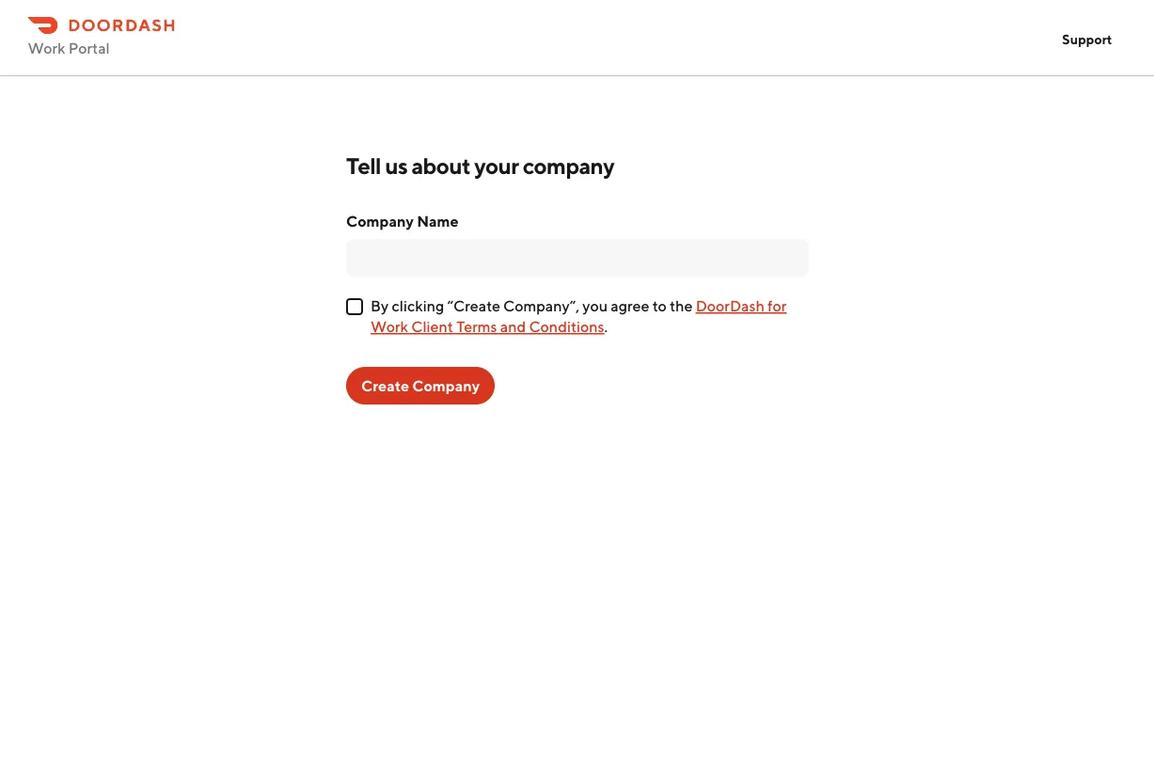 Task type: describe. For each thing, give the bounding box(es) containing it.
the
[[670, 297, 693, 315]]

tell us about your company
[[346, 152, 614, 179]]

company name
[[346, 212, 459, 230]]

terms
[[456, 318, 497, 335]]

about
[[412, 152, 470, 179]]

company",
[[503, 297, 580, 315]]

doordash for work client terms and conditions link
[[371, 297, 787, 335]]

for
[[768, 297, 787, 315]]

create company button
[[346, 367, 495, 405]]

doordash
[[696, 297, 765, 315]]

and
[[500, 318, 526, 335]]

support
[[1063, 32, 1112, 47]]

name
[[417, 212, 459, 230]]

create company
[[361, 377, 480, 395]]

support link
[[1058, 22, 1117, 57]]

company
[[523, 152, 614, 179]]

us
[[385, 152, 408, 179]]



Task type: vqa. For each thing, say whether or not it's contained in the screenshot.
Conditions
yes



Task type: locate. For each thing, give the bounding box(es) containing it.
your
[[474, 152, 519, 179]]

work left the portal
[[28, 39, 65, 57]]

0 vertical spatial company
[[346, 212, 414, 230]]

by
[[371, 297, 389, 315]]

0 vertical spatial work
[[28, 39, 65, 57]]

tell
[[346, 152, 381, 179]]

to
[[653, 297, 667, 315]]

company inside button
[[412, 377, 480, 395]]

work down by
[[371, 318, 408, 335]]

1 horizontal spatial work
[[371, 318, 408, 335]]

company right create
[[412, 377, 480, 395]]

company
[[346, 212, 414, 230], [412, 377, 480, 395]]

clicking
[[392, 297, 444, 315]]

create
[[361, 377, 409, 395]]

doordash for work client terms and conditions
[[371, 297, 787, 335]]

work
[[28, 39, 65, 57], [371, 318, 408, 335]]

agree
[[611, 297, 650, 315]]

company left the name
[[346, 212, 414, 230]]

work inside 'doordash for work client terms and conditions'
[[371, 318, 408, 335]]

.
[[604, 318, 608, 335]]

work portal
[[28, 39, 110, 57]]

client
[[411, 318, 453, 335]]

0 horizontal spatial work
[[28, 39, 65, 57]]

1 vertical spatial company
[[412, 377, 480, 395]]

conditions
[[529, 318, 604, 335]]

1 vertical spatial work
[[371, 318, 408, 335]]

you
[[583, 297, 608, 315]]

portal
[[68, 39, 110, 57]]

by clicking "create company", you agree to the
[[371, 297, 693, 315]]

"create
[[447, 297, 500, 315]]

None checkbox
[[346, 298, 363, 315]]



